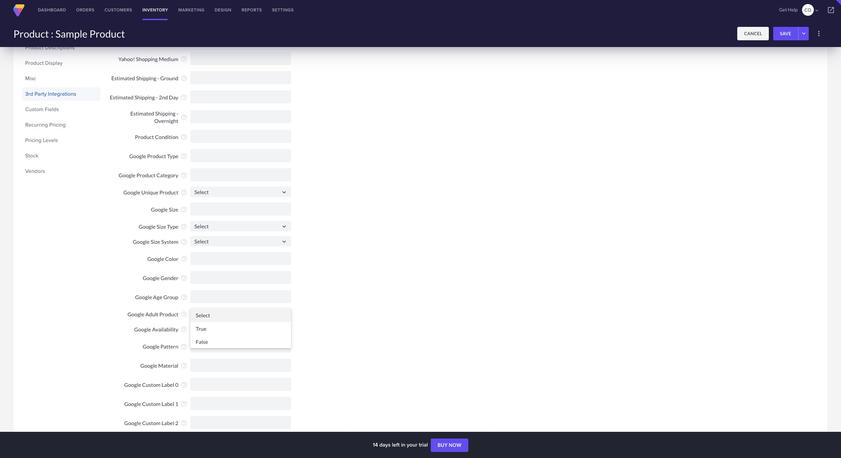 Task type: vqa. For each thing, say whether or not it's contained in the screenshot.
"Pricing" within PRICING LEVELS "link"
yes



Task type: locate. For each thing, give the bounding box(es) containing it.
co 
[[805, 7, 820, 13]]

custom fields link
[[25, 104, 97, 115]]

help_outline right overnight at top
[[181, 114, 187, 121]]

10 help_outline from the top
[[181, 189, 187, 196]]

google size type help_outline
[[139, 223, 187, 230]]

google availability help_outline
[[134, 326, 187, 333]]

google for google pattern help_outline
[[143, 343, 160, 350]]

vendors
[[25, 167, 45, 175]]

sample
[[55, 28, 88, 40]]

category inside google product category help_outline
[[157, 172, 178, 178]]

type
[[167, 153, 178, 159], [167, 223, 178, 230]]

google inside google adult product help_outline
[[128, 311, 144, 317]]

avalara tax code help_outline
[[140, 2, 187, 9]]

0 vertical spatial pricing
[[25, 13, 41, 21]]

3  from the top
[[281, 238, 288, 245]]

help_outline down google product type help_outline
[[181, 172, 187, 179]]

type inside google product type help_outline
[[167, 153, 178, 159]]

google inside google size system help_outline
[[133, 239, 150, 245]]

yahoo! up estimated shipping - ground help_outline
[[118, 56, 135, 62]]

false
[[196, 339, 208, 345]]

google for google gender help_outline
[[143, 275, 160, 281]]

buy now
[[438, 442, 462, 448]]

google for google unique product help_outline
[[123, 189, 140, 196]]

19 help_outline from the top
[[181, 343, 187, 350]]

size inside google size type help_outline
[[157, 223, 166, 230]]

1 help_outline from the top
[[181, 2, 187, 9]]

google inside google gender help_outline
[[143, 275, 160, 281]]

product up google size help_outline
[[159, 189, 178, 196]]

help_outline right 0
[[181, 382, 187, 388]]

estimated up estimated shipping - 2nd day help_outline
[[111, 75, 135, 81]]

2 type from the top
[[167, 223, 178, 230]]

google for google adult product help_outline
[[128, 311, 144, 317]]

estimated shipping - 2nd day help_outline
[[110, 94, 187, 101]]

label
[[162, 382, 174, 388], [162, 401, 174, 407], [162, 420, 174, 426]]

help_outline inside google pattern help_outline
[[181, 343, 187, 350]]

15 help_outline from the top
[[181, 275, 187, 282]]

product up product display
[[25, 44, 44, 52]]

help_outline inside google custom label 0 help_outline
[[181, 382, 187, 388]]

recurring
[[25, 121, 48, 129]]

google inside google product type help_outline
[[129, 153, 146, 159]]

0 vertical spatial shopping
[[134, 37, 156, 43]]

google inside google unique product help_outline
[[123, 189, 140, 196]]

pricing link
[[25, 11, 97, 23]]

None text field
[[190, 52, 291, 65], [190, 71, 291, 84], [190, 110, 291, 123], [190, 130, 291, 143], [190, 149, 291, 162], [190, 221, 291, 232], [190, 252, 291, 265], [190, 271, 291, 284], [190, 359, 291, 372], [190, 378, 291, 391], [190, 52, 291, 65], [190, 71, 291, 84], [190, 110, 291, 123], [190, 130, 291, 143], [190, 149, 291, 162], [190, 221, 291, 232], [190, 252, 291, 265], [190, 271, 291, 284], [190, 359, 291, 372], [190, 378, 291, 391]]

help_outline left true
[[181, 326, 187, 333]]

shipping inside estimated shipping - overnight help_outline
[[155, 110, 176, 116]]

14 help_outline from the top
[[181, 256, 187, 262]]

more_vert button
[[813, 27, 826, 40]]

type down condition
[[167, 153, 178, 159]]

shopping inside yahoo! shopping category help_outline
[[134, 37, 156, 43]]

help_outline inside estimated shipping - overnight help_outline
[[181, 114, 187, 121]]

20 help_outline from the top
[[181, 363, 187, 369]]

estimated shipping - ground help_outline
[[111, 75, 187, 82]]

1 vertical spatial label
[[162, 401, 174, 407]]

pricing up stock
[[25, 136, 41, 144]]

11 help_outline from the top
[[181, 206, 187, 213]]

17 help_outline from the top
[[181, 311, 187, 318]]

google down adult
[[134, 326, 151, 333]]

- left 2nd
[[156, 94, 158, 100]]

avalara
[[140, 2, 158, 9]]

google down google custom label 1 help_outline
[[124, 420, 141, 426]]

product down product condition help_outline
[[147, 153, 166, 159]]

google inside google product category help_outline
[[119, 172, 136, 178]]

help_outline up google size help_outline
[[181, 189, 187, 196]]

product left condition
[[135, 134, 154, 140]]

2 vertical spatial estimated
[[130, 110, 154, 116]]

4 help_outline from the top
[[181, 75, 187, 82]]

1 vertical spatial size
[[157, 223, 166, 230]]

custom inside google custom label 1 help_outline
[[142, 401, 161, 407]]

estimated inside estimated shipping - overnight help_outline
[[130, 110, 154, 116]]

help_outline inside the yahoo! shopping medium help_outline
[[181, 56, 187, 62]]

google left adult
[[128, 311, 144, 317]]

yahoo! down shopping.com
[[116, 37, 133, 43]]

yahoo! inside the yahoo! shopping medium help_outline
[[118, 56, 135, 62]]

google down google custom label 0 help_outline
[[124, 401, 141, 407]]

help_outline inside google size help_outline
[[181, 206, 187, 213]]

 for google size type help_outline
[[281, 223, 288, 230]]

help_outline inside estimated shipping - 2nd day help_outline
[[181, 94, 187, 101]]

shopping for yahoo! shopping category help_outline
[[134, 37, 156, 43]]

product inside product condition help_outline
[[135, 134, 154, 140]]

label inside google custom label 1 help_outline
[[162, 401, 174, 407]]

13 help_outline from the top
[[181, 239, 187, 245]]

1 vertical spatial estimated
[[110, 94, 134, 100]]

label inside google custom label 0 help_outline
[[162, 382, 174, 388]]

shopping down shopping.com
[[134, 37, 156, 43]]

help_outline right color
[[181, 256, 187, 262]]

shipping inside estimated shipping - ground help_outline
[[136, 75, 156, 81]]

google product type help_outline
[[129, 153, 187, 160]]

1  from the top
[[281, 189, 288, 196]]

2nd
[[159, 94, 168, 100]]

google up google product category help_outline
[[129, 153, 146, 159]]

product
[[13, 28, 49, 40], [89, 28, 125, 40], [25, 44, 44, 52], [25, 59, 44, 67], [135, 134, 154, 140], [147, 153, 166, 159], [137, 172, 156, 178], [159, 189, 178, 196], [159, 311, 178, 317]]

 link
[[821, 0, 842, 20]]

14 days left in your trial
[[373, 441, 429, 449]]

help_outline right day
[[181, 94, 187, 101]]

custom up google custom label 1 help_outline
[[142, 382, 161, 388]]

14
[[373, 441, 378, 449]]

help_outline right code
[[181, 2, 187, 9]]

estimated for estimated shipping - 2nd day help_outline
[[110, 94, 134, 100]]

misc
[[25, 75, 36, 82]]

6 help_outline from the top
[[181, 114, 187, 121]]

product down customers
[[89, 28, 125, 40]]

google color help_outline
[[147, 256, 187, 262]]

2 vertical spatial 
[[281, 238, 288, 245]]

google inside the google color help_outline
[[147, 256, 164, 262]]

yahoo! for yahoo! shopping medium help_outline
[[118, 56, 135, 62]]

0 vertical spatial category
[[157, 19, 178, 26]]

custom down google custom label 0 help_outline
[[142, 401, 161, 407]]

dashboard
[[38, 7, 66, 13]]

category up medium
[[157, 37, 178, 43]]

help_outline right condition
[[181, 134, 187, 140]]

1 vertical spatial type
[[167, 223, 178, 230]]

size
[[169, 206, 178, 213], [157, 223, 166, 230], [151, 239, 160, 245]]

google left material
[[140, 362, 157, 369]]

google left age
[[135, 294, 152, 300]]

size up google size type help_outline
[[169, 206, 178, 213]]

size left "system"
[[151, 239, 160, 245]]

3 label from the top
[[162, 420, 174, 426]]

1 vertical spatial shopping
[[136, 56, 158, 62]]

fields
[[45, 106, 59, 113]]

None text field
[[190, 90, 291, 104], [190, 168, 291, 182], [190, 187, 291, 197], [190, 203, 291, 216], [190, 236, 291, 247], [190, 290, 291, 304], [190, 397, 291, 410], [190, 416, 291, 429], [190, 90, 291, 104], [190, 168, 291, 182], [190, 187, 291, 197], [190, 203, 291, 216], [190, 236, 291, 247], [190, 290, 291, 304], [190, 397, 291, 410], [190, 416, 291, 429]]

ground
[[160, 75, 178, 81]]

google for google availability help_outline
[[134, 326, 151, 333]]

shopping inside the yahoo! shopping medium help_outline
[[136, 56, 158, 62]]

- inside estimated shipping - ground help_outline
[[157, 75, 159, 81]]

 for google size system help_outline
[[281, 238, 288, 245]]

yahoo! inside yahoo! shopping category help_outline
[[116, 37, 133, 43]]

custom inside google custom label 0 help_outline
[[142, 382, 161, 388]]

google for google size help_outline
[[151, 206, 168, 213]]

google inside google size help_outline
[[151, 206, 168, 213]]

0 vertical spatial size
[[169, 206, 178, 213]]

- inside estimated shipping - 2nd day help_outline
[[156, 94, 158, 100]]

google product category help_outline
[[119, 172, 187, 179]]

yahoo! shopping medium help_outline
[[118, 56, 187, 62]]

help_outline right 1
[[181, 401, 187, 408]]

12 help_outline from the top
[[181, 223, 187, 230]]

help_outline right "system"
[[181, 239, 187, 245]]

label for google custom label 0 help_outline
[[162, 382, 174, 388]]

1 vertical spatial category
[[157, 37, 178, 43]]

3 category from the top
[[157, 172, 178, 178]]

google up google size system help_outline
[[139, 223, 156, 230]]

help_outline down google size help_outline
[[181, 223, 187, 230]]

label left 0
[[162, 382, 174, 388]]

estimated down estimated shipping - 2nd day help_outline
[[130, 110, 154, 116]]

google for google product type help_outline
[[129, 153, 146, 159]]

product inside google adult product help_outline
[[159, 311, 178, 317]]

shopping up estimated shipping - ground help_outline
[[136, 56, 158, 62]]

help_outline down product condition help_outline
[[181, 153, 187, 160]]

shopping
[[134, 37, 156, 43], [136, 56, 158, 62]]

google for google material help_outline
[[140, 362, 157, 369]]

21 help_outline from the top
[[181, 382, 187, 388]]

product descriptions link
[[25, 42, 97, 54]]

code
[[167, 3, 178, 9]]

type up "system"
[[167, 223, 178, 230]]

1 vertical spatial -
[[156, 94, 158, 100]]

type for google product type help_outline
[[167, 153, 178, 159]]

0 vertical spatial type
[[167, 153, 178, 159]]

category down google product type help_outline
[[157, 172, 178, 178]]

2 label from the top
[[162, 401, 174, 407]]

google left pattern
[[143, 343, 160, 350]]

shipping up estimated shipping - 2nd day help_outline
[[136, 75, 156, 81]]

custom down google custom label 1 help_outline
[[142, 420, 161, 426]]

help_outline right pattern
[[181, 343, 187, 350]]

google inside google custom label 2 help_outline
[[124, 420, 141, 426]]

product up unique
[[137, 172, 156, 178]]

google inside google material help_outline
[[140, 362, 157, 369]]

product : sample product
[[13, 28, 125, 40]]

yahoo!
[[116, 37, 133, 43], [118, 56, 135, 62]]

google inside google pattern help_outline
[[143, 343, 160, 350]]

custom up recurring
[[25, 106, 43, 113]]

1 type from the top
[[167, 153, 178, 159]]

custom for google custom label 2 help_outline
[[142, 420, 161, 426]]

google down google size type help_outline
[[133, 239, 150, 245]]

1 vertical spatial 
[[281, 223, 288, 230]]

shipping left 2nd
[[135, 94, 155, 100]]

0 vertical spatial -
[[157, 75, 159, 81]]

google custom label 0 help_outline
[[124, 382, 187, 388]]

select
[[196, 312, 210, 319]]

type inside google size type help_outline
[[167, 223, 178, 230]]

2 vertical spatial size
[[151, 239, 160, 245]]

google inside google custom label 0 help_outline
[[124, 382, 141, 388]]

estimated down estimated shipping - ground help_outline
[[110, 94, 134, 100]]

- up overnight at top
[[177, 110, 178, 116]]

2 help_outline from the top
[[181, 37, 187, 43]]

estimated inside estimated shipping - 2nd day help_outline
[[110, 94, 134, 100]]

size for help_outline
[[169, 206, 178, 213]]

custom for google custom label 1 help_outline
[[142, 401, 161, 407]]

estimated inside estimated shipping - ground help_outline
[[111, 75, 135, 81]]

help_outline right medium
[[181, 56, 187, 62]]

google up google unique product help_outline
[[119, 172, 136, 178]]

orders
[[76, 7, 95, 13]]

size inside google size system help_outline
[[151, 239, 160, 245]]

help_outline inside estimated shipping - ground help_outline
[[181, 75, 187, 82]]

reports
[[242, 7, 262, 13]]

in
[[401, 441, 406, 449]]

stock link
[[25, 150, 97, 162]]

google left unique
[[123, 189, 140, 196]]

product display
[[25, 59, 63, 67]]

size inside google size help_outline
[[169, 206, 178, 213]]

category down tax code link
[[157, 19, 178, 26]]

0 vertical spatial yahoo!
[[116, 37, 133, 43]]

help
[[788, 7, 798, 12]]

shipping up overnight at top
[[155, 110, 176, 116]]

22 help_outline from the top
[[181, 401, 187, 408]]

unique
[[141, 189, 158, 196]]

estimated
[[111, 75, 135, 81], [110, 94, 134, 100], [130, 110, 154, 116]]

16 help_outline from the top
[[181, 294, 187, 301]]

co
[[805, 7, 812, 13]]

2 vertical spatial label
[[162, 420, 174, 426]]

vendors link
[[25, 166, 97, 177]]

medium
[[159, 56, 178, 62]]

1 vertical spatial yahoo!
[[118, 56, 135, 62]]

9 help_outline from the top
[[181, 172, 187, 179]]

help_outline down marketing
[[181, 37, 187, 43]]

google down google unique product help_outline
[[151, 206, 168, 213]]

google inside google size type help_outline
[[139, 223, 156, 230]]

google up google custom label 1 help_outline
[[124, 382, 141, 388]]

google age group help_outline
[[135, 294, 187, 301]]

type for google size type help_outline
[[167, 223, 178, 230]]

5 help_outline from the top
[[181, 94, 187, 101]]

2 vertical spatial -
[[177, 110, 178, 116]]

shipping left :
[[25, 28, 46, 36]]

help_outline right gender
[[181, 275, 187, 282]]

help_outline inside google product type help_outline
[[181, 153, 187, 160]]

gender
[[161, 275, 178, 281]]

size up google size system help_outline
[[157, 223, 166, 230]]

2 category from the top
[[157, 37, 178, 43]]

1 label from the top
[[162, 382, 174, 388]]

help_outline right material
[[181, 363, 187, 369]]

pricing up shipping 'link'
[[25, 13, 41, 21]]

shipping inside estimated shipping - 2nd day help_outline
[[135, 94, 155, 100]]

-
[[157, 75, 159, 81], [156, 94, 158, 100], [177, 110, 178, 116]]

custom inside google custom label 2 help_outline
[[142, 420, 161, 426]]

custom
[[25, 106, 43, 113], [142, 382, 161, 388], [142, 401, 161, 407], [142, 420, 161, 426]]

category inside yahoo! shopping category help_outline
[[157, 37, 178, 43]]

0 vertical spatial label
[[162, 382, 174, 388]]

label left 1
[[162, 401, 174, 407]]

help_outline inside google material help_outline
[[181, 363, 187, 369]]

7 help_outline from the top
[[181, 134, 187, 140]]

0 vertical spatial estimated
[[111, 75, 135, 81]]

product up misc
[[25, 59, 44, 67]]

2 vertical spatial category
[[157, 172, 178, 178]]

23 help_outline from the top
[[181, 420, 187, 427]]

- inside estimated shipping - overnight help_outline
[[177, 110, 178, 116]]

google inside google custom label 1 help_outline
[[124, 401, 141, 407]]

help_outline right ground
[[181, 75, 187, 82]]

material
[[158, 362, 178, 369]]

product inside google product category help_outline
[[137, 172, 156, 178]]

- left ground
[[157, 75, 159, 81]]

design
[[215, 7, 232, 13]]

product up availability at the bottom of the page
[[159, 311, 178, 317]]

google for google size system help_outline
[[133, 239, 150, 245]]

18 help_outline from the top
[[181, 326, 187, 333]]

pricing levels
[[25, 136, 58, 144]]

google inside 'google availability help_outline'
[[134, 326, 151, 333]]

label left '2'
[[162, 420, 174, 426]]

google left color
[[147, 256, 164, 262]]

help_outline up google size type help_outline
[[181, 206, 187, 213]]

category
[[157, 19, 178, 26], [157, 37, 178, 43], [157, 172, 178, 178]]

label inside google custom label 2 help_outline
[[162, 420, 174, 426]]

levels
[[43, 136, 58, 144]]

0 vertical spatial 
[[281, 189, 288, 196]]

2  from the top
[[281, 223, 288, 230]]

product inside google product type help_outline
[[147, 153, 166, 159]]

google for google color help_outline
[[147, 256, 164, 262]]

help_outline right group
[[181, 294, 187, 301]]

google inside 'google age group help_outline'
[[135, 294, 152, 300]]

google left gender
[[143, 275, 160, 281]]

help_outline left select
[[181, 311, 187, 318]]

left
[[392, 441, 400, 449]]

google unique product help_outline
[[123, 189, 187, 196]]

pricing down custom fields link
[[49, 121, 66, 129]]

get
[[780, 7, 787, 12]]

3 help_outline from the top
[[181, 56, 187, 62]]

availability
[[152, 326, 178, 333]]

help_outline right '2'
[[181, 420, 187, 427]]

8 help_outline from the top
[[181, 153, 187, 160]]

shipping
[[25, 28, 46, 36], [136, 75, 156, 81], [135, 94, 155, 100], [155, 110, 176, 116]]

help_outline inside yahoo! shopping category help_outline
[[181, 37, 187, 43]]

2 vertical spatial pricing
[[25, 136, 41, 144]]



Task type: describe. For each thing, give the bounding box(es) containing it.
save link
[[774, 27, 799, 40]]

google for google custom label 2 help_outline
[[124, 420, 141, 426]]

estimated for estimated shipping - overnight help_outline
[[130, 110, 154, 116]]


[[827, 6, 835, 14]]

shopping for yahoo! shopping medium help_outline
[[136, 56, 158, 62]]

pricing for pricing levels
[[25, 136, 41, 144]]

 for google unique product help_outline
[[281, 189, 288, 196]]

color
[[165, 256, 178, 262]]

yahoo! shopping category help_outline
[[116, 37, 187, 43]]

recurring pricing link
[[25, 119, 97, 131]]

more_vert
[[815, 30, 823, 38]]

2
[[175, 420, 178, 426]]

- for estimated shipping - 2nd day help_outline
[[156, 94, 158, 100]]

google for google size type help_outline
[[139, 223, 156, 230]]

google size system help_outline
[[133, 239, 187, 245]]

inventory
[[142, 7, 168, 13]]

dashboard link
[[33, 0, 71, 20]]

customers
[[105, 7, 132, 13]]

help_outline inside google product category help_outline
[[181, 172, 187, 179]]

google for google custom label 0 help_outline
[[124, 382, 141, 388]]

age
[[153, 294, 162, 300]]

display
[[45, 59, 63, 67]]

tax
[[159, 3, 166, 9]]

label for google custom label 1 help_outline
[[162, 401, 174, 407]]

product left :
[[13, 28, 49, 40]]

help_outline inside google gender help_outline
[[181, 275, 187, 282]]

help_outline inside 'google age group help_outline'
[[181, 294, 187, 301]]

- for estimated shipping - overnight help_outline
[[177, 110, 178, 116]]

your
[[407, 441, 418, 449]]

marketing
[[178, 7, 205, 13]]

shopping.com
[[123, 19, 156, 26]]

google for google age group help_outline
[[135, 294, 152, 300]]

shipping link
[[25, 27, 97, 38]]

help_outline inside google custom label 1 help_outline
[[181, 401, 187, 408]]

shipping for estimated shipping - overnight help_outline
[[155, 110, 176, 116]]

integrations
[[48, 90, 76, 98]]

help_outline inside 'google availability help_outline'
[[181, 326, 187, 333]]

3rd party integrations
[[25, 90, 76, 98]]

label for google custom label 2 help_outline
[[162, 420, 174, 426]]

help_outline inside google adult product help_outline
[[181, 311, 187, 318]]

estimated shipping - overnight help_outline
[[130, 110, 187, 124]]


[[814, 7, 820, 13]]

condition
[[155, 134, 178, 140]]

google custom label 1 help_outline
[[124, 401, 187, 408]]

1 vertical spatial pricing
[[49, 121, 66, 129]]

party
[[35, 90, 47, 98]]

tax code link
[[159, 3, 178, 9]]

buy now link
[[431, 439, 468, 452]]

estimated for estimated shipping - ground help_outline
[[111, 75, 135, 81]]

days
[[380, 441, 391, 449]]

3rd
[[25, 90, 33, 98]]

buy
[[438, 442, 448, 448]]

product descriptions
[[25, 44, 75, 52]]

google material help_outline
[[140, 362, 187, 369]]

product inside "link"
[[25, 59, 44, 67]]

help_outline inside product condition help_outline
[[181, 134, 187, 140]]

3rd party integrations link
[[25, 88, 97, 100]]

product condition help_outline
[[135, 134, 187, 140]]

pattern
[[161, 343, 178, 350]]

overnight
[[154, 118, 178, 124]]

size for type
[[157, 223, 166, 230]]

misc link
[[25, 73, 97, 84]]

help_outline inside google size type help_outline
[[181, 223, 187, 230]]

settings
[[272, 7, 294, 13]]

help_outline inside google size system help_outline
[[181, 239, 187, 245]]

day
[[169, 94, 178, 100]]

0
[[175, 382, 178, 388]]

descriptions
[[45, 44, 75, 52]]

:
[[51, 28, 53, 40]]

google for google custom label 1 help_outline
[[124, 401, 141, 407]]

group
[[163, 294, 178, 300]]

help_outline inside the google color help_outline
[[181, 256, 187, 262]]

1 category from the top
[[157, 19, 178, 26]]

shipping for estimated shipping - 2nd day help_outline
[[135, 94, 155, 100]]

system
[[161, 239, 178, 245]]

custom fields
[[25, 106, 59, 113]]

cancel link
[[738, 27, 769, 40]]

- for estimated shipping - ground help_outline
[[157, 75, 159, 81]]

google adult product help_outline
[[128, 311, 187, 318]]

trial
[[419, 441, 428, 449]]

yahoo! for yahoo! shopping category help_outline
[[116, 37, 133, 43]]

custom for google custom label 0 help_outline
[[142, 382, 161, 388]]

pricing for pricing
[[25, 13, 41, 21]]

help_outline inside google custom label 2 help_outline
[[181, 420, 187, 427]]

google custom label 2 help_outline
[[124, 420, 187, 427]]

google for google product category help_outline
[[119, 172, 136, 178]]

size for system
[[151, 239, 160, 245]]

adult
[[145, 311, 158, 317]]

google pattern help_outline
[[143, 343, 187, 350]]

google gender help_outline
[[143, 275, 187, 282]]

help_outline inside google unique product help_outline
[[181, 189, 187, 196]]

product inside google unique product help_outline
[[159, 189, 178, 196]]

category for google product category help_outline
[[157, 172, 178, 178]]

stock
[[25, 152, 38, 160]]

cancel
[[745, 31, 763, 36]]

category for yahoo! shopping category help_outline
[[157, 37, 178, 43]]

shipping for estimated shipping - ground help_outline
[[136, 75, 156, 81]]

now
[[449, 442, 462, 448]]

shopping.com category
[[123, 19, 178, 26]]

product display link
[[25, 58, 97, 69]]

true
[[196, 325, 207, 332]]

help_outline inside avalara tax code help_outline
[[181, 2, 187, 9]]

get help
[[780, 7, 798, 12]]

shipping inside 'link'
[[25, 28, 46, 36]]

google size help_outline
[[151, 206, 187, 213]]

recurring pricing
[[25, 121, 66, 129]]



